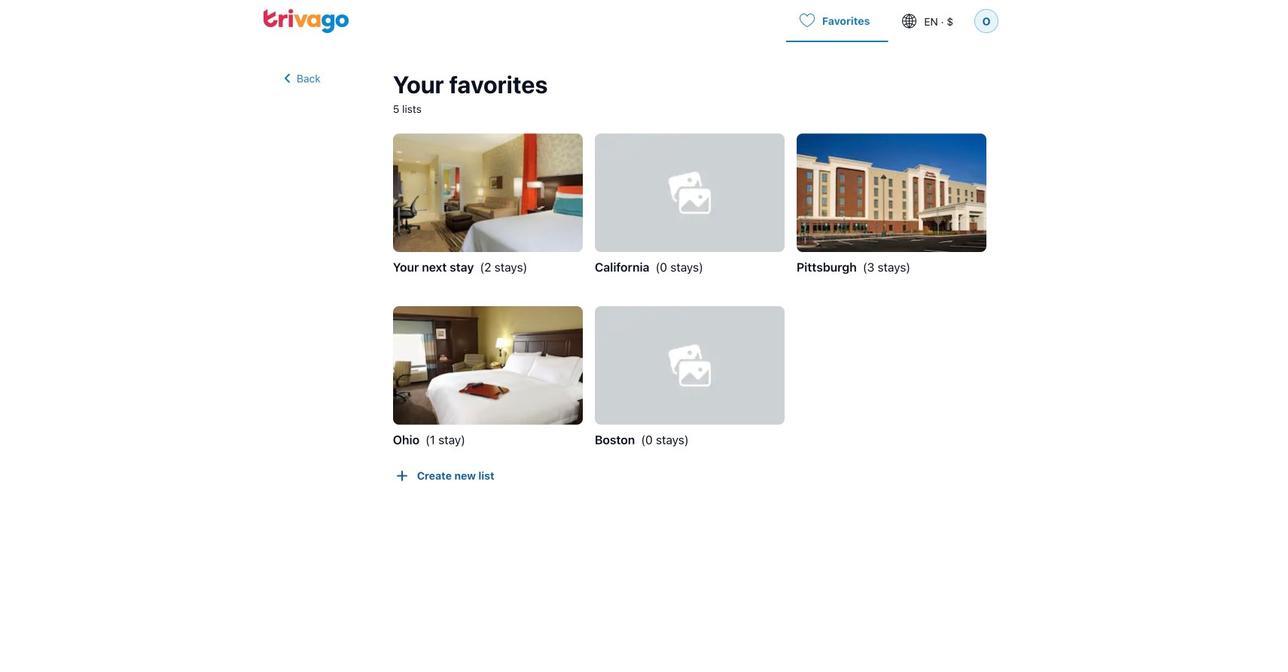 Task type: locate. For each thing, give the bounding box(es) containing it.
boston image
[[595, 307, 785, 425]]

ohio image
[[393, 307, 583, 425]]



Task type: vqa. For each thing, say whether or not it's contained in the screenshot.
California image
yes



Task type: describe. For each thing, give the bounding box(es) containing it.
pittsburgh image
[[797, 134, 987, 252]]

trivago logo image
[[264, 9, 349, 33]]

california image
[[595, 134, 785, 252]]

your next stay image
[[393, 134, 583, 252]]



